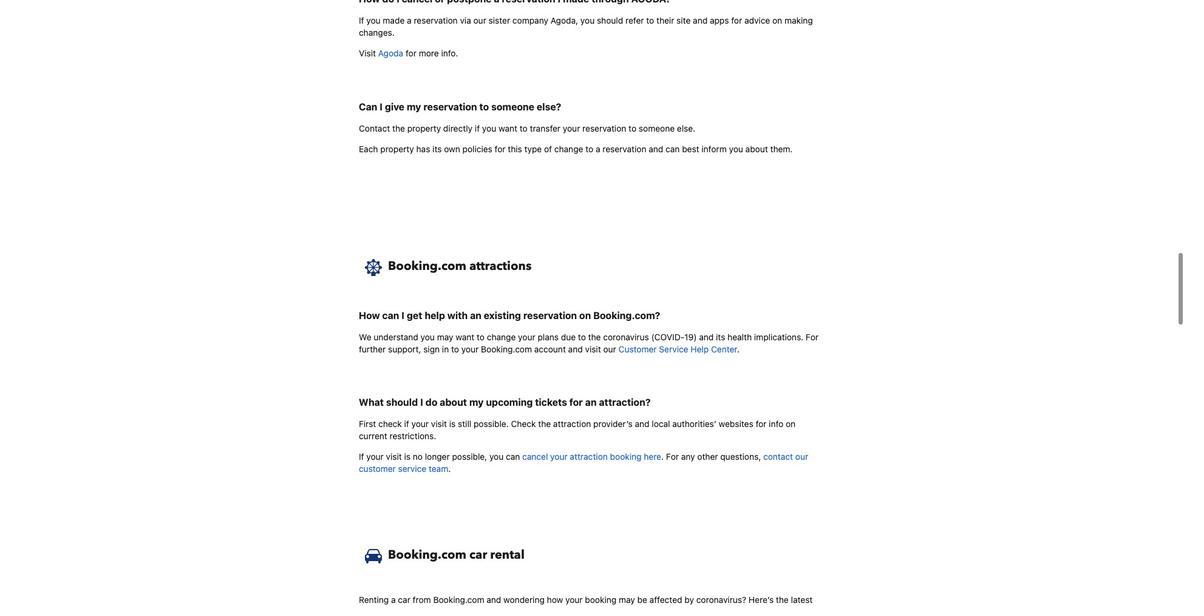Task type: vqa. For each thing, say whether or not it's contained in the screenshot.
Save
no



Task type: describe. For each thing, give the bounding box(es) containing it.
by
[[685, 595, 694, 606]]

a inside renting a car from booking.com and wondering how your booking may be affected by coronavirus? here's the latest
[[391, 595, 396, 606]]

wondering
[[504, 595, 545, 606]]

authorities'
[[673, 419, 717, 430]]

0 horizontal spatial about
[[440, 397, 467, 408]]

local
[[652, 419, 670, 430]]

you right "inform"
[[729, 144, 743, 154]]

coronavirus
[[603, 332, 649, 343]]

health
[[728, 332, 752, 343]]

your up each property has its own policies for this type of change to a reservation and can best inform you about them.
[[563, 123, 580, 133]]

customer
[[619, 344, 657, 355]]

to right due
[[578, 332, 586, 343]]

agoda link
[[378, 48, 403, 59]]

due
[[561, 332, 576, 343]]

first check if your visit is still possible. check the attraction provider's and local authorities' websites for info on current restrictions.
[[359, 419, 796, 442]]

we
[[359, 332, 371, 343]]

to right of
[[586, 144, 594, 154]]

understand
[[374, 332, 418, 343]]

renting a car from booking.com and wondering how your booking may be affected by coronavirus? here's the latest
[[359, 595, 813, 607]]

and inside first check if your visit is still possible. check the attraction provider's and local authorities' websites for info on current restrictions.
[[635, 419, 650, 430]]

customer service help center link
[[619, 344, 737, 355]]

you up changes.
[[366, 15, 381, 26]]

further
[[359, 344, 386, 355]]

get
[[407, 310, 422, 321]]

0 horizontal spatial on
[[579, 310, 591, 321]]

0 vertical spatial booking
[[610, 452, 642, 462]]

here's
[[749, 595, 774, 606]]

you up policies in the left top of the page
[[482, 123, 496, 133]]

if inside first check if your visit is still possible. check the attraction provider's and local authorities' websites for info on current restrictions.
[[404, 419, 409, 430]]

each property has its own policies for this type of change to a reservation and can best inform you about them.
[[359, 144, 793, 154]]

websites
[[719, 419, 754, 430]]

is inside first check if your visit is still possible. check the attraction provider's and local authorities' websites for info on current restrictions.
[[449, 419, 456, 430]]

0 vertical spatial i
[[380, 101, 383, 112]]

contact our customer service team link
[[359, 452, 809, 474]]

service
[[398, 464, 426, 474]]

may inside we understand you may want to change your plans due to the coronavirus (covid-19) and its health implications. for further support, sign in to your booking.com account and visit our
[[437, 332, 453, 343]]

visit inside we understand you may want to change your plans due to the coronavirus (covid-19) and its health implications. for further support, sign in to your booking.com account and visit our
[[585, 344, 601, 355]]

a inside "if you made a reservation via our sister company agoda, you should refer to their site and apps for advice on making changes."
[[407, 15, 412, 26]]

how can i get help with an existing reservation on booking.com?
[[359, 310, 660, 321]]

cancel
[[522, 452, 548, 462]]

in
[[442, 344, 449, 355]]

car inside renting a car from booking.com and wondering how your booking may be affected by coronavirus? here's the latest
[[398, 595, 411, 606]]

1 vertical spatial for
[[666, 452, 679, 462]]

current
[[359, 431, 387, 442]]

for left this
[[495, 144, 506, 154]]

attraction?
[[599, 397, 651, 408]]

each
[[359, 144, 378, 154]]

help
[[425, 310, 445, 321]]

contact the property directly if you want to transfer your reservation to someone else.
[[359, 123, 696, 133]]

other
[[697, 452, 718, 462]]

1 vertical spatial property
[[380, 144, 414, 154]]

rental
[[490, 547, 525, 564]]

for inside first check if your visit is still possible. check the attraction provider's and local authorities' websites for info on current restrictions.
[[756, 419, 767, 430]]

possible,
[[452, 452, 487, 462]]

1 horizontal spatial someone
[[639, 123, 675, 133]]

visit inside first check if your visit is still possible. check the attraction provider's and local authorities' websites for info on current restrictions.
[[431, 419, 447, 430]]

2 vertical spatial .
[[448, 464, 451, 474]]

may inside renting a car from booking.com and wondering how your booking may be affected by coronavirus? here's the latest
[[619, 595, 635, 606]]

your right cancel
[[550, 452, 568, 462]]

how
[[547, 595, 563, 606]]

if for if your visit is no longer possible, you can cancel your attraction booking here . for any other questions,
[[359, 452, 364, 462]]

inform
[[702, 144, 727, 154]]

still
[[458, 419, 471, 430]]

account
[[534, 344, 566, 355]]

your up customer in the left bottom of the page
[[366, 452, 384, 462]]

any
[[681, 452, 695, 462]]

contact our customer service team
[[359, 452, 809, 474]]

to up policies in the left top of the page
[[480, 101, 489, 112]]

making
[[785, 15, 813, 26]]

center
[[711, 344, 737, 355]]

coronavirus?
[[697, 595, 747, 606]]

with
[[447, 310, 468, 321]]

tickets
[[535, 397, 567, 408]]

reservation inside "if you made a reservation via our sister company agoda, you should refer to their site and apps for advice on making changes."
[[414, 15, 458, 26]]

help
[[691, 344, 709, 355]]

restrictions.
[[390, 431, 436, 442]]

our inside contact our customer service team
[[796, 452, 809, 462]]

1 vertical spatial my
[[469, 397, 484, 408]]

them.
[[770, 144, 793, 154]]

has
[[416, 144, 430, 154]]

booking.com?
[[593, 310, 660, 321]]

and up help
[[699, 332, 714, 343]]

to inside "if you made a reservation via our sister company agoda, you should refer to their site and apps for advice on making changes."
[[646, 15, 654, 26]]

their
[[657, 15, 674, 26]]

team
[[429, 464, 448, 474]]

1 vertical spatial attraction
[[570, 452, 608, 462]]

questions,
[[721, 452, 761, 462]]

you right possible, on the left bottom of the page
[[490, 452, 504, 462]]

to down existing
[[477, 332, 485, 343]]

booking inside renting a car from booking.com and wondering how your booking may be affected by coronavirus? here's the latest
[[585, 595, 617, 606]]

latest
[[791, 595, 813, 606]]

our inside we understand you may want to change your plans due to the coronavirus (covid-19) and its health implications. for further support, sign in to your booking.com account and visit our
[[603, 344, 616, 355]]

0 vertical spatial can
[[666, 144, 680, 154]]

sister
[[489, 15, 510, 26]]

policies
[[463, 144, 492, 154]]

i for should
[[420, 397, 423, 408]]

the inside renting a car from booking.com and wondering how your booking may be affected by coronavirus? here's the latest
[[776, 595, 789, 606]]

and down due
[[568, 344, 583, 355]]

contact
[[763, 452, 793, 462]]

you right agoda,
[[581, 15, 595, 26]]

info
[[769, 419, 784, 430]]

if you made a reservation via our sister company agoda, you should refer to their site and apps for advice on making changes.
[[359, 15, 813, 38]]

made
[[383, 15, 405, 26]]

provider's
[[593, 419, 633, 430]]

0 vertical spatial an
[[470, 310, 482, 321]]

attractions
[[470, 258, 532, 274]]

how
[[359, 310, 380, 321]]

the inside we understand you may want to change your plans due to the coronavirus (covid-19) and its health implications. for further support, sign in to your booking.com account and visit our
[[588, 332, 601, 343]]

can
[[359, 101, 377, 112]]

0 vertical spatial property
[[407, 123, 441, 133]]

the inside first check if your visit is still possible. check the attraction provider's and local authorities' websites for info on current restrictions.
[[538, 419, 551, 430]]

possible.
[[474, 419, 509, 430]]

the down give
[[392, 123, 405, 133]]

via
[[460, 15, 471, 26]]

renting
[[359, 595, 389, 606]]

0 horizontal spatial someone
[[491, 101, 535, 112]]

advice
[[745, 15, 770, 26]]

1 horizontal spatial an
[[585, 397, 597, 408]]

0 vertical spatial my
[[407, 101, 421, 112]]



Task type: locate. For each thing, give the bounding box(es) containing it.
0 horizontal spatial a
[[391, 595, 396, 606]]

someone left else.
[[639, 123, 675, 133]]

0 horizontal spatial my
[[407, 101, 421, 112]]

check
[[378, 419, 402, 430]]

the right check
[[538, 419, 551, 430]]

can i give my reservation to someone else?
[[359, 101, 561, 112]]

. left any
[[661, 452, 664, 462]]

1 horizontal spatial for
[[806, 332, 819, 343]]

should inside "if you made a reservation via our sister company agoda, you should refer to their site and apps for advice on making changes."
[[597, 15, 623, 26]]

. down longer
[[448, 464, 451, 474]]

want inside we understand you may want to change your plans due to the coronavirus (covid-19) and its health implications. for further support, sign in to your booking.com account and visit our
[[456, 332, 475, 343]]

0 horizontal spatial should
[[386, 397, 418, 408]]

1 horizontal spatial is
[[449, 419, 456, 430]]

booking.com down how can i get help with an existing reservation on booking.com?
[[481, 344, 532, 355]]

1 vertical spatial car
[[398, 595, 411, 606]]

2 vertical spatial can
[[506, 452, 520, 462]]

(covid-
[[651, 332, 685, 343]]

0 vertical spatial our
[[473, 15, 486, 26]]

1 vertical spatial someone
[[639, 123, 675, 133]]

1 horizontal spatial may
[[619, 595, 635, 606]]

property left has
[[380, 144, 414, 154]]

2 horizontal spatial can
[[666, 144, 680, 154]]

1 horizontal spatial .
[[661, 452, 664, 462]]

apps
[[710, 15, 729, 26]]

a right the renting
[[391, 595, 396, 606]]

1 vertical spatial .
[[661, 452, 664, 462]]

may up 'in'
[[437, 332, 453, 343]]

0 horizontal spatial for
[[666, 452, 679, 462]]

1 vertical spatial a
[[596, 144, 600, 154]]

booking
[[610, 452, 642, 462], [585, 595, 617, 606]]

contact
[[359, 123, 390, 133]]

should
[[597, 15, 623, 26], [386, 397, 418, 408]]

and right site
[[693, 15, 708, 26]]

0 vertical spatial should
[[597, 15, 623, 26]]

2 horizontal spatial i
[[420, 397, 423, 408]]

1 horizontal spatial our
[[603, 344, 616, 355]]

can
[[666, 144, 680, 154], [382, 310, 399, 321], [506, 452, 520, 462]]

0 horizontal spatial its
[[433, 144, 442, 154]]

if right directly
[[475, 123, 480, 133]]

should up check
[[386, 397, 418, 408]]

check
[[511, 419, 536, 430]]

for right apps
[[731, 15, 742, 26]]

our right via
[[473, 15, 486, 26]]

i for can
[[402, 310, 405, 321]]

1 vertical spatial on
[[579, 310, 591, 321]]

and left "local"
[[635, 419, 650, 430]]

2 vertical spatial i
[[420, 397, 423, 408]]

0 vertical spatial someone
[[491, 101, 535, 112]]

its right has
[[433, 144, 442, 154]]

19)
[[685, 332, 697, 343]]

0 vertical spatial change
[[554, 144, 583, 154]]

someone up contact the property directly if you want to transfer your reservation to someone else.
[[491, 101, 535, 112]]

0 horizontal spatial our
[[473, 15, 486, 26]]

the left latest
[[776, 595, 789, 606]]

agoda
[[378, 48, 403, 59]]

booking.com up from at left
[[388, 547, 466, 564]]

else.
[[677, 123, 696, 133]]

attraction down first check if your visit is still possible. check the attraction provider's and local authorities' websites for info on current restrictions.
[[570, 452, 608, 462]]

0 vertical spatial is
[[449, 419, 456, 430]]

1 vertical spatial about
[[440, 397, 467, 408]]

0 horizontal spatial car
[[398, 595, 411, 606]]

do
[[426, 397, 438, 408]]

to left the their
[[646, 15, 654, 26]]

want
[[499, 123, 518, 133], [456, 332, 475, 343]]

service
[[659, 344, 688, 355]]

1 vertical spatial can
[[382, 310, 399, 321]]

our
[[473, 15, 486, 26], [603, 344, 616, 355], [796, 452, 809, 462]]

you
[[366, 15, 381, 26], [581, 15, 595, 26], [482, 123, 496, 133], [729, 144, 743, 154], [421, 332, 435, 343], [490, 452, 504, 462]]

booking.com inside renting a car from booking.com and wondering how your booking may be affected by coronavirus? here's the latest
[[433, 595, 484, 606]]

0 vertical spatial its
[[433, 144, 442, 154]]

visit down do
[[431, 419, 447, 430]]

booking left "here"
[[610, 452, 642, 462]]

change right of
[[554, 144, 583, 154]]

if up customer in the left bottom of the page
[[359, 452, 364, 462]]

0 vertical spatial car
[[470, 547, 487, 564]]

0 vertical spatial visit
[[585, 344, 601, 355]]

car left from at left
[[398, 595, 411, 606]]

1 vertical spatial visit
[[431, 419, 447, 430]]

0 horizontal spatial change
[[487, 332, 516, 343]]

visit
[[585, 344, 601, 355], [431, 419, 447, 430], [386, 452, 402, 462]]

no
[[413, 452, 423, 462]]

your
[[563, 123, 580, 133], [518, 332, 536, 343], [461, 344, 479, 355], [412, 419, 429, 430], [366, 452, 384, 462], [550, 452, 568, 462], [566, 595, 583, 606]]

attraction inside first check if your visit is still possible. check the attraction provider's and local authorities' websites for info on current restrictions.
[[553, 419, 591, 430]]

visit up customer in the left bottom of the page
[[386, 452, 402, 462]]

0 horizontal spatial .
[[448, 464, 451, 474]]

1 vertical spatial is
[[404, 452, 411, 462]]

0 vertical spatial want
[[499, 123, 518, 133]]

we understand you may want to change your plans due to the coronavirus (covid-19) and its health implications. for further support, sign in to your booking.com account and visit our
[[359, 332, 819, 355]]

0 horizontal spatial can
[[382, 310, 399, 321]]

0 vertical spatial a
[[407, 15, 412, 26]]

may
[[437, 332, 453, 343], [619, 595, 635, 606]]

1 horizontal spatial change
[[554, 144, 583, 154]]

your left plans
[[518, 332, 536, 343]]

want up this
[[499, 123, 518, 133]]

if inside "if you made a reservation via our sister company agoda, you should refer to their site and apps for advice on making changes."
[[359, 15, 364, 26]]

0 vertical spatial if
[[475, 123, 480, 133]]

for right implications.
[[806, 332, 819, 343]]

longer
[[425, 452, 450, 462]]

1 horizontal spatial my
[[469, 397, 484, 408]]

booking.com attractions
[[388, 258, 532, 274]]

your right 'in'
[[461, 344, 479, 355]]

info.
[[441, 48, 458, 59]]

2 vertical spatial on
[[786, 419, 796, 430]]

2 vertical spatial a
[[391, 595, 396, 606]]

2 horizontal spatial a
[[596, 144, 600, 154]]

upcoming
[[486, 397, 533, 408]]

sign
[[423, 344, 440, 355]]

on inside first check if your visit is still possible. check the attraction provider's and local authorities' websites for info on current restrictions.
[[786, 419, 796, 430]]

this
[[508, 144, 522, 154]]

customer service help center .
[[619, 344, 740, 355]]

from
[[413, 595, 431, 606]]

type
[[525, 144, 542, 154]]

a right of
[[596, 144, 600, 154]]

1 vertical spatial change
[[487, 332, 516, 343]]

existing
[[484, 310, 521, 321]]

.
[[737, 344, 740, 355], [661, 452, 664, 462], [448, 464, 451, 474]]

my
[[407, 101, 421, 112], [469, 397, 484, 408]]

0 horizontal spatial want
[[456, 332, 475, 343]]

here
[[644, 452, 661, 462]]

visit right account
[[585, 344, 601, 355]]

your inside first check if your visit is still possible. check the attraction provider's and local authorities' websites for info on current restrictions.
[[412, 419, 429, 430]]

2 horizontal spatial our
[[796, 452, 809, 462]]

on right advice
[[773, 15, 782, 26]]

if up changes.
[[359, 15, 364, 26]]

plans
[[538, 332, 559, 343]]

0 horizontal spatial may
[[437, 332, 453, 343]]

property up has
[[407, 123, 441, 133]]

2 horizontal spatial on
[[786, 419, 796, 430]]

1 vertical spatial want
[[456, 332, 475, 343]]

support,
[[388, 344, 421, 355]]

booking.com right from at left
[[433, 595, 484, 606]]

booking left the be on the right of the page
[[585, 595, 617, 606]]

and left best
[[649, 144, 663, 154]]

if up 'restrictions.'
[[404, 419, 409, 430]]

of
[[544, 144, 552, 154]]

1 horizontal spatial about
[[746, 144, 768, 154]]

. down health
[[737, 344, 740, 355]]

is left the 'still'
[[449, 419, 456, 430]]

1 horizontal spatial a
[[407, 15, 412, 26]]

can left best
[[666, 144, 680, 154]]

you inside we understand you may want to change your plans due to the coronavirus (covid-19) and its health implications. for further support, sign in to your booking.com account and visit our
[[421, 332, 435, 343]]

1 vertical spatial if
[[404, 419, 409, 430]]

1 vertical spatial may
[[619, 595, 635, 606]]

my up the 'still'
[[469, 397, 484, 408]]

your up 'restrictions.'
[[412, 419, 429, 430]]

what should i do about my upcoming tickets for an attraction?
[[359, 397, 651, 408]]

2 horizontal spatial .
[[737, 344, 740, 355]]

our right contact
[[796, 452, 809, 462]]

transfer
[[530, 123, 561, 133]]

to right 'in'
[[451, 344, 459, 355]]

changes.
[[359, 28, 395, 38]]

customer
[[359, 464, 396, 474]]

change down existing
[[487, 332, 516, 343]]

to left else.
[[629, 123, 637, 133]]

for left info
[[756, 419, 767, 430]]

about left the them.
[[746, 144, 768, 154]]

2 horizontal spatial visit
[[585, 344, 601, 355]]

on inside "if you made a reservation via our sister company agoda, you should refer to their site and apps for advice on making changes."
[[773, 15, 782, 26]]

visit
[[359, 48, 376, 59]]

an up first check if your visit is still possible. check the attraction provider's and local authorities' websites for info on current restrictions.
[[585, 397, 597, 408]]

i right "can"
[[380, 101, 383, 112]]

our down coronavirus
[[603, 344, 616, 355]]

0 vertical spatial if
[[359, 15, 364, 26]]

change inside we understand you may want to change your plans due to the coronavirus (covid-19) and its health implications. for further support, sign in to your booking.com account and visit our
[[487, 332, 516, 343]]

for inside we understand you may want to change your plans due to the coronavirus (covid-19) and its health implications. for further support, sign in to your booking.com account and visit our
[[806, 332, 819, 343]]

1 horizontal spatial on
[[773, 15, 782, 26]]

the right due
[[588, 332, 601, 343]]

on up we understand you may want to change your plans due to the coronavirus (covid-19) and its health implications. for further support, sign in to your booking.com account and visit our
[[579, 310, 591, 321]]

affected
[[650, 595, 682, 606]]

1 if from the top
[[359, 15, 364, 26]]

i left get at the left bottom of the page
[[402, 310, 405, 321]]

booking.com inside we understand you may want to change your plans due to the coronavirus (covid-19) and its health implications. for further support, sign in to your booking.com account and visit our
[[481, 344, 532, 355]]

on right info
[[786, 419, 796, 430]]

1 horizontal spatial i
[[402, 310, 405, 321]]

1 vertical spatial our
[[603, 344, 616, 355]]

0 vertical spatial attraction
[[553, 419, 591, 430]]

1 horizontal spatial its
[[716, 332, 725, 343]]

on
[[773, 15, 782, 26], [579, 310, 591, 321], [786, 419, 796, 430]]

1 horizontal spatial visit
[[431, 419, 447, 430]]

1 vertical spatial an
[[585, 397, 597, 408]]

1 vertical spatial if
[[359, 452, 364, 462]]

if for if you made a reservation via our sister company agoda, you should refer to their site and apps for advice on making changes.
[[359, 15, 364, 26]]

an right with
[[470, 310, 482, 321]]

be
[[637, 595, 647, 606]]

agoda,
[[551, 15, 578, 26]]

2 if from the top
[[359, 452, 364, 462]]

more
[[419, 48, 439, 59]]

my right give
[[407, 101, 421, 112]]

2 vertical spatial our
[[796, 452, 809, 462]]

0 horizontal spatial visit
[[386, 452, 402, 462]]

booking.com
[[388, 258, 466, 274], [481, 344, 532, 355], [388, 547, 466, 564], [433, 595, 484, 606]]

0 vertical spatial .
[[737, 344, 740, 355]]

first
[[359, 419, 376, 430]]

best
[[682, 144, 699, 154]]

for right tickets
[[570, 397, 583, 408]]

for left any
[[666, 452, 679, 462]]

booking.com car rental
[[388, 547, 525, 564]]

0 horizontal spatial is
[[404, 452, 411, 462]]

about
[[746, 144, 768, 154], [440, 397, 467, 408]]

can left cancel
[[506, 452, 520, 462]]

may left the be on the right of the page
[[619, 595, 635, 606]]

1 horizontal spatial car
[[470, 547, 487, 564]]

and left wondering
[[487, 595, 501, 606]]

your right how at bottom left
[[566, 595, 583, 606]]

about right do
[[440, 397, 467, 408]]

for inside "if you made a reservation via our sister company agoda, you should refer to their site and apps for advice on making changes."
[[731, 15, 742, 26]]

its inside we understand you may want to change your plans due to the coronavirus (covid-19) and its health implications. for further support, sign in to your booking.com account and visit our
[[716, 332, 725, 343]]

i left do
[[420, 397, 423, 408]]

0 horizontal spatial if
[[404, 419, 409, 430]]

and inside "if you made a reservation via our sister company agoda, you should refer to their site and apps for advice on making changes."
[[693, 15, 708, 26]]

and inside renting a car from booking.com and wondering how your booking may be affected by coronavirus? here's the latest
[[487, 595, 501, 606]]

is left the no
[[404, 452, 411, 462]]

implications.
[[754, 332, 804, 343]]

to
[[646, 15, 654, 26], [480, 101, 489, 112], [520, 123, 528, 133], [629, 123, 637, 133], [586, 144, 594, 154], [477, 332, 485, 343], [578, 332, 586, 343], [451, 344, 459, 355]]

1 vertical spatial should
[[386, 397, 418, 408]]

0 horizontal spatial an
[[470, 310, 482, 321]]

1 vertical spatial booking
[[585, 595, 617, 606]]

give
[[385, 101, 405, 112]]

site
[[677, 15, 691, 26]]

someone
[[491, 101, 535, 112], [639, 123, 675, 133]]

1 horizontal spatial can
[[506, 452, 520, 462]]

if
[[359, 15, 364, 26], [359, 452, 364, 462]]

1 horizontal spatial should
[[597, 15, 623, 26]]

want down with
[[456, 332, 475, 343]]

cancel your attraction booking here link
[[522, 452, 661, 462]]

you up the sign
[[421, 332, 435, 343]]

our inside "if you made a reservation via our sister company agoda, you should refer to their site and apps for advice on making changes."
[[473, 15, 486, 26]]

0 horizontal spatial i
[[380, 101, 383, 112]]

2 vertical spatial visit
[[386, 452, 402, 462]]

what
[[359, 397, 384, 408]]

0 vertical spatial may
[[437, 332, 453, 343]]

1 horizontal spatial want
[[499, 123, 518, 133]]

if your visit is no longer possible, you can cancel your attraction booking here . for any other questions,
[[359, 452, 763, 462]]

0 vertical spatial about
[[746, 144, 768, 154]]

its up center
[[716, 332, 725, 343]]

1 vertical spatial i
[[402, 310, 405, 321]]

for
[[731, 15, 742, 26], [406, 48, 417, 59], [495, 144, 506, 154], [570, 397, 583, 408], [756, 419, 767, 430]]

your inside renting a car from booking.com and wondering how your booking may be affected by coronavirus? here's the latest
[[566, 595, 583, 606]]

to left transfer
[[520, 123, 528, 133]]

directly
[[443, 123, 473, 133]]

1 horizontal spatial if
[[475, 123, 480, 133]]

booking.com up help
[[388, 258, 466, 274]]

a right made
[[407, 15, 412, 26]]

car left rental
[[470, 547, 487, 564]]

0 vertical spatial for
[[806, 332, 819, 343]]

else?
[[537, 101, 561, 112]]

attraction down tickets
[[553, 419, 591, 430]]

0 vertical spatial on
[[773, 15, 782, 26]]

and
[[693, 15, 708, 26], [649, 144, 663, 154], [699, 332, 714, 343], [568, 344, 583, 355], [635, 419, 650, 430], [487, 595, 501, 606]]

can right how
[[382, 310, 399, 321]]

should left refer
[[597, 15, 623, 26]]

for left more
[[406, 48, 417, 59]]



